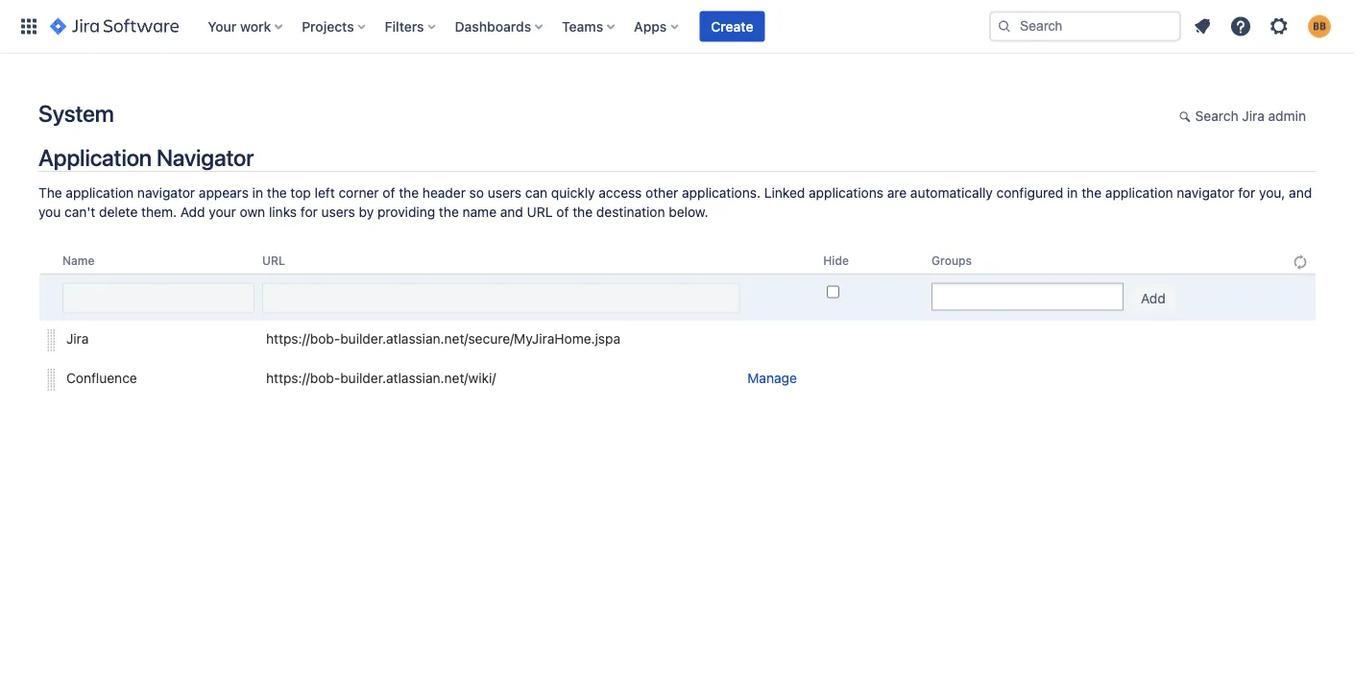 Task type: locate. For each thing, give the bounding box(es) containing it.
applications.
[[682, 185, 761, 201]]

filters button
[[379, 11, 444, 42]]

you,
[[1260, 185, 1286, 201]]

users down the left
[[321, 204, 355, 220]]

create button
[[700, 11, 765, 42]]

groups
[[932, 254, 972, 268]]

1 vertical spatial users
[[321, 204, 355, 220]]

2 navigator from the left
[[1177, 185, 1235, 201]]

1 vertical spatial of
[[557, 204, 569, 220]]

0 horizontal spatial and
[[500, 204, 524, 220]]

1 horizontal spatial application
[[1106, 185, 1174, 201]]

your work
[[208, 18, 271, 34]]

and right you, on the right top
[[1290, 185, 1313, 201]]

header
[[423, 185, 466, 201]]

jira left admin
[[1243, 108, 1265, 124]]

0 vertical spatial jira
[[1243, 108, 1265, 124]]

1 horizontal spatial url
[[527, 204, 553, 220]]

navigator left you, on the right top
[[1177, 185, 1235, 201]]

apps button
[[629, 11, 686, 42]]

system
[[38, 100, 114, 127]]

users right so
[[488, 185, 522, 201]]

filters
[[385, 18, 424, 34]]

1 horizontal spatial for
[[1239, 185, 1256, 201]]

users
[[488, 185, 522, 201], [321, 204, 355, 220]]

manage link
[[748, 370, 797, 386]]

for down the top
[[301, 204, 318, 220]]

own
[[240, 204, 265, 220]]

1 horizontal spatial users
[[488, 185, 522, 201]]

and
[[1290, 185, 1313, 201], [500, 204, 524, 220]]

https://bob- for builder.atlassian.net/secure/myjirahome.jspa
[[266, 331, 340, 346]]

and right name
[[500, 204, 524, 220]]

corner
[[339, 185, 379, 201]]

0 horizontal spatial in
[[252, 185, 263, 201]]

the
[[38, 185, 62, 201]]

of down the quickly at the left of the page
[[557, 204, 569, 220]]

1 vertical spatial url
[[262, 254, 285, 268]]

create
[[711, 18, 754, 34]]

search
[[1196, 108, 1239, 124]]

can't
[[64, 204, 95, 220]]

url
[[527, 204, 553, 220], [262, 254, 285, 268]]

jira software image
[[50, 15, 179, 38], [50, 15, 179, 38]]

for
[[1239, 185, 1256, 201], [301, 204, 318, 220]]

your profile and settings image
[[1309, 15, 1332, 38]]

1 horizontal spatial of
[[557, 204, 569, 220]]

1 vertical spatial https://bob-
[[266, 370, 340, 386]]

automatically
[[911, 185, 993, 201]]

0 horizontal spatial application
[[66, 185, 134, 201]]

None text field
[[62, 283, 255, 314]]

0 horizontal spatial jira
[[66, 331, 89, 346]]

the application navigator appears in the top left corner of the header so users can quickly access other applications. linked applications are automatically configured in the application navigator for you, and you can't delete them. add your own links for users by providing the name and url of the destination below.
[[38, 185, 1313, 220]]

jira up confluence
[[66, 331, 89, 346]]

navigator
[[157, 144, 254, 171]]

in up own
[[252, 185, 263, 201]]

jira
[[1243, 108, 1265, 124], [66, 331, 89, 346]]

the up the providing in the left top of the page
[[399, 185, 419, 201]]

application
[[66, 185, 134, 201], [1106, 185, 1174, 201]]

them.
[[141, 204, 177, 220]]

0 horizontal spatial navigator
[[137, 185, 195, 201]]

in
[[252, 185, 263, 201], [1068, 185, 1079, 201]]

url down can
[[527, 204, 553, 220]]

None text field
[[262, 283, 740, 314], [933, 285, 952, 309], [262, 283, 740, 314], [933, 285, 952, 309]]

by
[[359, 204, 374, 220]]

1 horizontal spatial jira
[[1243, 108, 1265, 124]]

notifications image
[[1191, 15, 1215, 38]]

confluence
[[66, 370, 137, 386]]

in right configured
[[1068, 185, 1079, 201]]

for left you, on the right top
[[1239, 185, 1256, 201]]

1 application from the left
[[66, 185, 134, 201]]

Search field
[[990, 11, 1182, 42]]

name
[[463, 204, 497, 220]]

0 vertical spatial for
[[1239, 185, 1256, 201]]

search jira admin
[[1196, 108, 1307, 124]]

application
[[38, 144, 152, 171]]

dashboards
[[455, 18, 531, 34]]

0 horizontal spatial of
[[383, 185, 395, 201]]

below.
[[669, 204, 709, 220]]

0 vertical spatial url
[[527, 204, 553, 220]]

1 https://bob- from the top
[[266, 331, 340, 346]]

builder.atlassian.net/wiki/
[[340, 370, 496, 386]]

appswitcher icon image
[[17, 15, 40, 38]]

https://bob-builder.atlassian.net/secure/myjirahome.jspa
[[266, 331, 621, 346]]

name
[[62, 254, 95, 268]]

0 vertical spatial https://bob-
[[266, 331, 340, 346]]

navigator up them.
[[137, 185, 195, 201]]

the
[[267, 185, 287, 201], [399, 185, 419, 201], [1082, 185, 1102, 201], [439, 204, 459, 220], [573, 204, 593, 220]]

primary element
[[12, 0, 990, 53]]

the right configured
[[1082, 185, 1102, 201]]

url down 'links'
[[262, 254, 285, 268]]

of up the providing in the left top of the page
[[383, 185, 395, 201]]

None checkbox
[[828, 286, 840, 298]]

small image
[[1180, 109, 1195, 124]]

1 vertical spatial for
[[301, 204, 318, 220]]

1 horizontal spatial navigator
[[1177, 185, 1235, 201]]

2 https://bob- from the top
[[266, 370, 340, 386]]

1 navigator from the left
[[137, 185, 195, 201]]

https://bob- for builder.atlassian.net/wiki/
[[266, 370, 340, 386]]

1 horizontal spatial and
[[1290, 185, 1313, 201]]

None submit
[[1132, 283, 1176, 314]]

1 horizontal spatial in
[[1068, 185, 1079, 201]]

search jira admin link
[[1170, 102, 1316, 133]]

0 vertical spatial of
[[383, 185, 395, 201]]

access
[[599, 185, 642, 201]]

add
[[180, 204, 205, 220]]

navigator
[[137, 185, 195, 201], [1177, 185, 1235, 201]]

you
[[38, 204, 61, 220]]

banner
[[0, 0, 1355, 54]]

2 application from the left
[[1106, 185, 1174, 201]]

of
[[383, 185, 395, 201], [557, 204, 569, 220]]

https://bob-
[[266, 331, 340, 346], [266, 370, 340, 386]]

work
[[240, 18, 271, 34]]

teams
[[562, 18, 604, 34]]



Task type: vqa. For each thing, say whether or not it's contained in the screenshot.
bottom DoD
no



Task type: describe. For each thing, give the bounding box(es) containing it.
0 horizontal spatial users
[[321, 204, 355, 220]]

your
[[209, 204, 236, 220]]

other
[[646, 185, 679, 201]]

can
[[525, 185, 548, 201]]

the down the quickly at the left of the page
[[573, 204, 593, 220]]

destination
[[597, 204, 665, 220]]

application navigator
[[38, 144, 254, 171]]

url inside the application navigator appears in the top left corner of the header so users can quickly access other applications. linked applications are automatically configured in the application navigator for you, and you can't delete them. add your own links for users by providing the name and url of the destination below.
[[527, 204, 553, 220]]

configured
[[997, 185, 1064, 201]]

1 vertical spatial jira
[[66, 331, 89, 346]]

projects button
[[296, 11, 373, 42]]

1 in from the left
[[252, 185, 263, 201]]

0 horizontal spatial url
[[262, 254, 285, 268]]

admin
[[1269, 108, 1307, 124]]

linked
[[765, 185, 806, 201]]

top
[[291, 185, 311, 201]]

2 in from the left
[[1068, 185, 1079, 201]]

manage
[[748, 370, 797, 386]]

providing
[[378, 204, 435, 220]]

search image
[[997, 19, 1013, 34]]

are
[[888, 185, 907, 201]]

jira inside 'link'
[[1243, 108, 1265, 124]]

builder.atlassian.net/secure/myjirahome.jspa
[[340, 331, 621, 346]]

your work button
[[202, 11, 290, 42]]

apps
[[634, 18, 667, 34]]

the down 'header'
[[439, 204, 459, 220]]

0 vertical spatial and
[[1290, 185, 1313, 201]]

your
[[208, 18, 237, 34]]

links
[[269, 204, 297, 220]]

dashboards button
[[449, 11, 551, 42]]

help image
[[1230, 15, 1253, 38]]

the up 'links'
[[267, 185, 287, 201]]

1 vertical spatial and
[[500, 204, 524, 220]]

applications
[[809, 185, 884, 201]]

so
[[470, 185, 484, 201]]

0 vertical spatial users
[[488, 185, 522, 201]]

banner containing your work
[[0, 0, 1355, 54]]

https://bob-builder.atlassian.net/wiki/
[[266, 370, 496, 386]]

delete
[[99, 204, 138, 220]]

quickly
[[551, 185, 595, 201]]

hide
[[824, 254, 849, 268]]

teams button
[[556, 11, 623, 42]]

left
[[315, 185, 335, 201]]

settings image
[[1268, 15, 1291, 38]]

appears
[[199, 185, 249, 201]]

projects
[[302, 18, 354, 34]]

0 horizontal spatial for
[[301, 204, 318, 220]]



